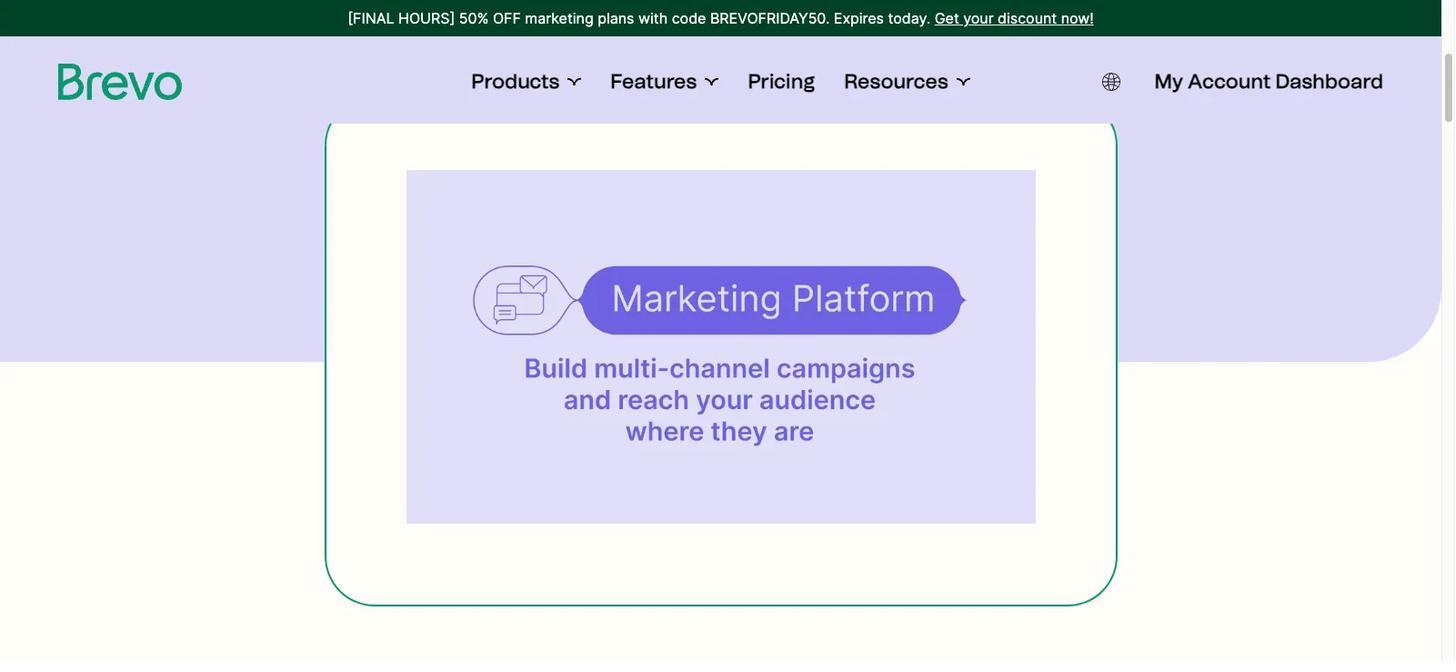 Task type: describe. For each thing, give the bounding box(es) containing it.
products
[[471, 69, 560, 94]]

expires
[[834, 9, 884, 27]]

[final
[[348, 9, 394, 27]]

code
[[672, 9, 706, 27]]

marketing
[[525, 9, 594, 27]]

50%
[[459, 9, 489, 27]]

pricing link
[[748, 69, 815, 95]]

product video element
[[324, 134, 1117, 607]]

products link
[[471, 69, 581, 95]]

now!
[[1061, 9, 1094, 27]]

my
[[1155, 69, 1183, 94]]

get your discount now! link
[[935, 7, 1094, 29]]

features
[[611, 69, 697, 94]]

off
[[493, 9, 521, 27]]

button image
[[1102, 73, 1120, 91]]



Task type: locate. For each thing, give the bounding box(es) containing it.
hours]
[[398, 9, 455, 27]]

account
[[1188, 69, 1271, 94]]

resources
[[844, 69, 948, 94]]

pricing
[[748, 69, 815, 94]]

brevo image
[[58, 64, 182, 100]]

discount
[[998, 9, 1057, 27]]

get
[[935, 9, 959, 27]]

features link
[[611, 69, 719, 95]]

brevofriday50.
[[710, 9, 830, 27]]

your
[[963, 9, 994, 27]]

my account dashboard link
[[1155, 69, 1383, 95]]

today.
[[888, 9, 930, 27]]

dashboard
[[1275, 69, 1383, 94]]

plans
[[598, 9, 634, 27]]

with
[[638, 9, 668, 27]]

my account dashboard
[[1155, 69, 1383, 94]]

resources link
[[844, 69, 970, 95]]

[final hours] 50% off marketing plans with code brevofriday50. expires today. get your discount now!
[[348, 9, 1094, 27]]



Task type: vqa. For each thing, say whether or not it's contained in the screenshot.
More
no



